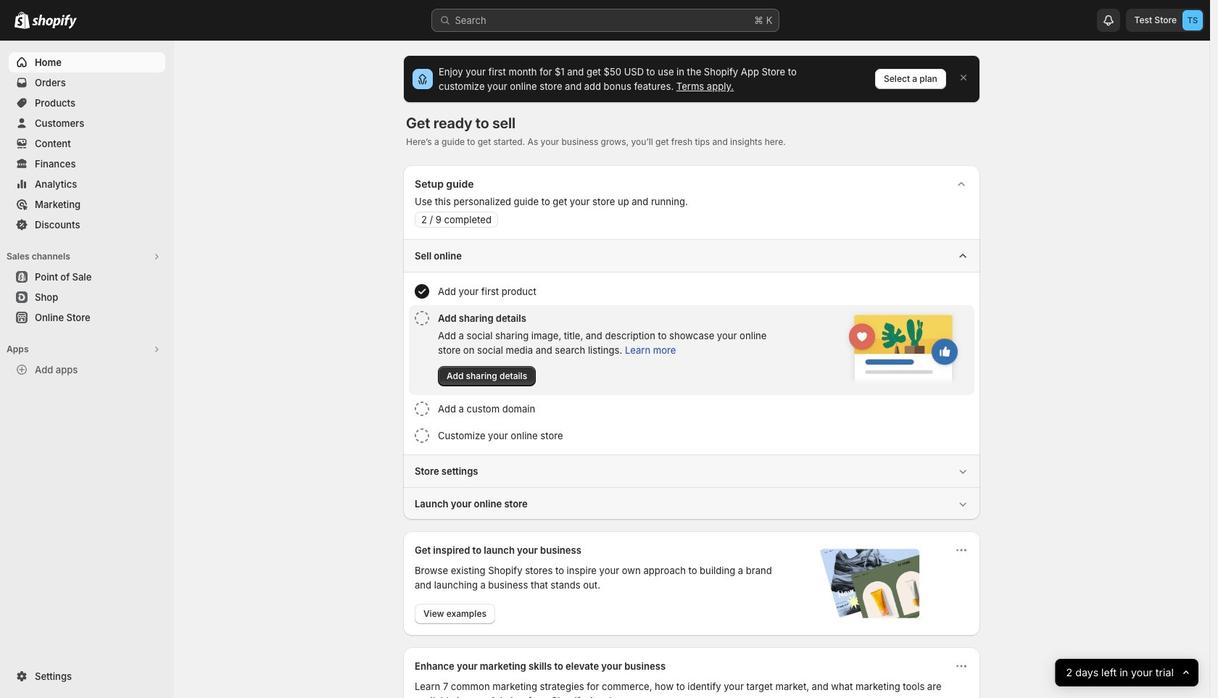 Task type: describe. For each thing, give the bounding box(es) containing it.
mark customize your online store as done image
[[415, 429, 429, 443]]

test store image
[[1183, 10, 1203, 30]]

customize your online store group
[[409, 423, 975, 449]]

add sharing details group
[[409, 305, 975, 395]]

setup guide region
[[403, 165, 981, 520]]

add your first product group
[[409, 279, 975, 305]]

mark add a custom domain as done image
[[415, 402, 429, 416]]



Task type: locate. For each thing, give the bounding box(es) containing it.
guide categories group
[[403, 239, 981, 520]]

shopify image
[[15, 12, 30, 29]]

mark add your first product as not done image
[[415, 284, 429, 299]]

shopify image
[[32, 15, 77, 29]]

mark add sharing details as done image
[[415, 311, 429, 326]]

sell online group
[[403, 239, 981, 455]]

add a custom domain group
[[409, 396, 975, 422]]



Task type: vqa. For each thing, say whether or not it's contained in the screenshot.
dialog
no



